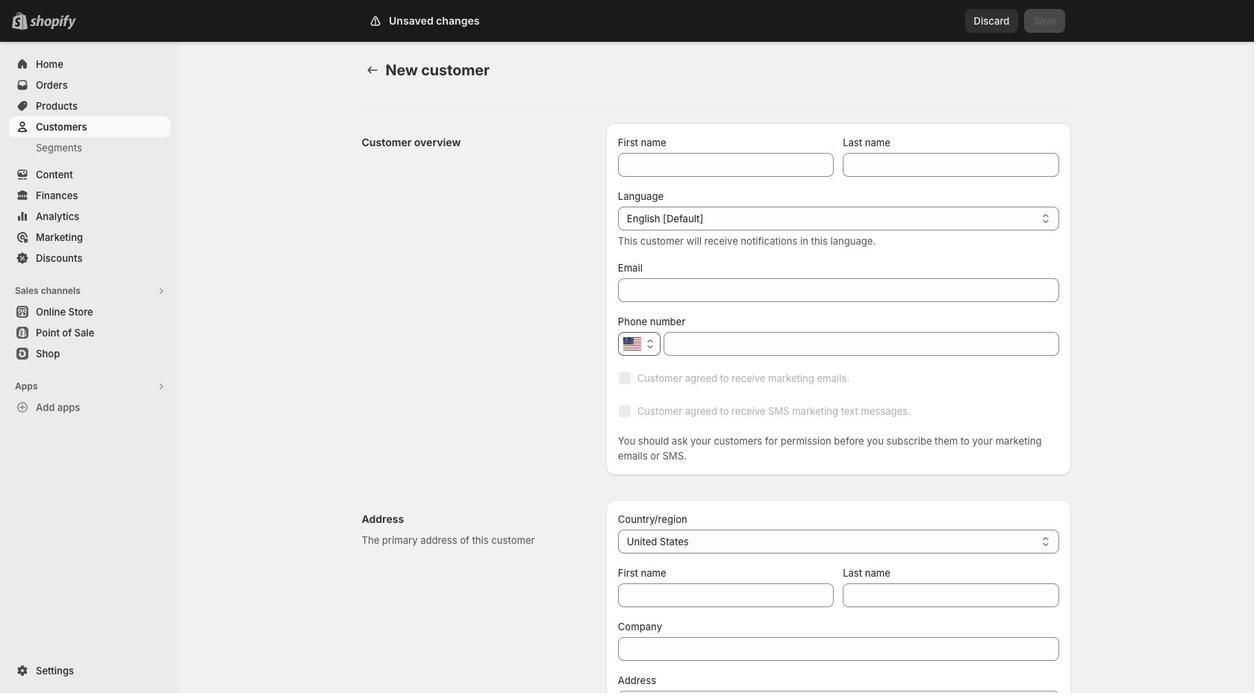 Task type: describe. For each thing, give the bounding box(es) containing it.
shopify image
[[33, 15, 79, 30]]

united states (+1) image
[[623, 337, 641, 351]]



Task type: vqa. For each thing, say whether or not it's contained in the screenshot.
United States (+1) ICON
yes



Task type: locate. For each thing, give the bounding box(es) containing it.
None email field
[[618, 278, 1059, 302]]

None text field
[[618, 153, 834, 177], [664, 332, 1059, 356], [618, 153, 834, 177], [664, 332, 1059, 356]]

None text field
[[843, 153, 1059, 177], [618, 584, 834, 608], [843, 584, 1059, 608], [618, 638, 1059, 661], [642, 691, 1059, 694], [843, 153, 1059, 177], [618, 584, 834, 608], [843, 584, 1059, 608], [618, 638, 1059, 661], [642, 691, 1059, 694]]



